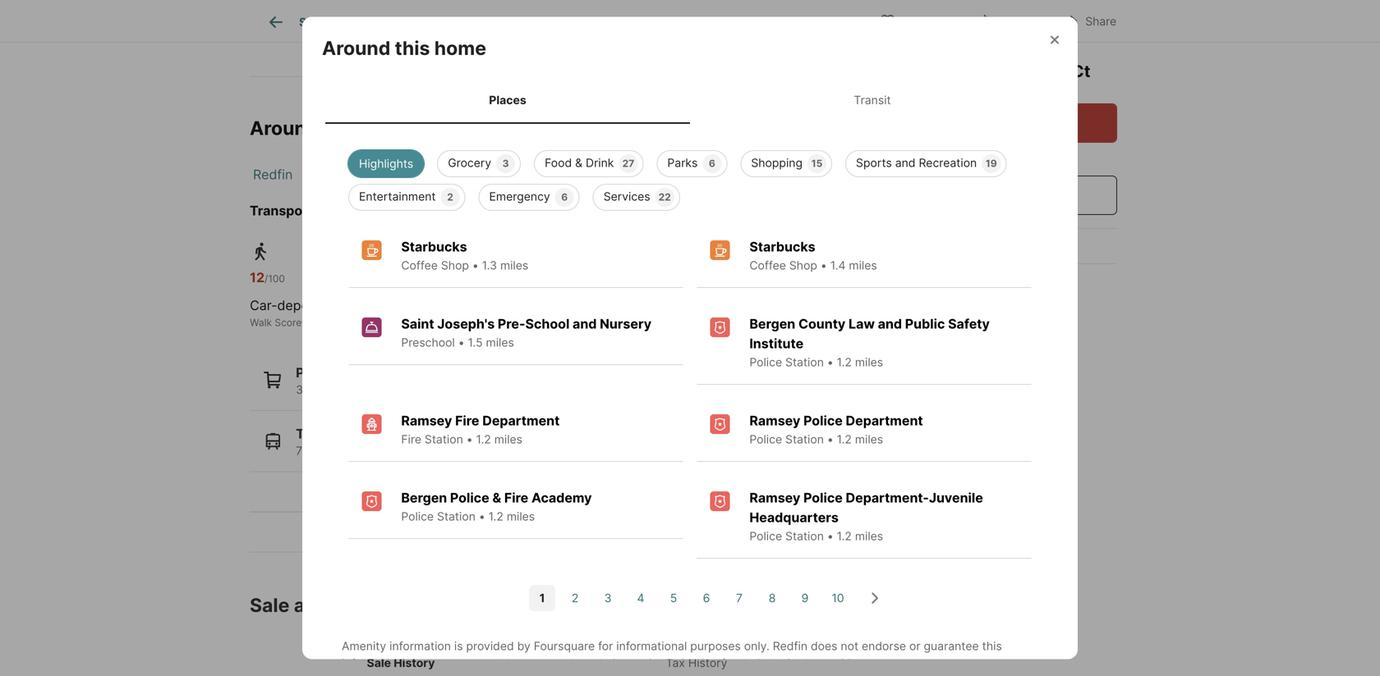 Task type: vqa. For each thing, say whether or not it's contained in the screenshot.
Walk
yes



Task type: describe. For each thing, give the bounding box(es) containing it.
0 horizontal spatial for
[[436, 594, 463, 617]]

car-
[[250, 298, 277, 314]]

• inside bergen police & fire academy police station • 1.2 miles
[[479, 510, 485, 524]]

new
[[319, 167, 347, 183]]

sale for sale & tax history
[[679, 15, 702, 29]]

highlights
[[359, 157, 413, 171]]

station inside ramsey police department-juvenile headquarters police station • 1.2 miles
[[785, 530, 824, 544]]

& for food
[[575, 156, 583, 170]]

institute
[[750, 336, 804, 352]]

own
[[623, 657, 646, 671]]

station inside ramsey police department police station • 1.2 miles
[[785, 433, 824, 447]]

amenities
[[514, 15, 568, 29]]

pre-
[[498, 316, 525, 332]]

restaurants,
[[381, 383, 446, 397]]

foursquare
[[534, 640, 595, 654]]

buyers
[[507, 657, 544, 671]]

endorse
[[862, 640, 906, 654]]

12 /100
[[250, 270, 285, 286]]

tax history tab
[[549, 643, 845, 677]]

conduct
[[547, 657, 592, 671]]

sale for sale history
[[367, 657, 391, 671]]

public
[[905, 316, 945, 332]]

• inside starbucks coffee shop • 1.3 miles
[[472, 259, 479, 273]]

9
[[802, 592, 809, 606]]

miles inside ramsey police department-juvenile headquarters police station • 1.2 miles
[[855, 530, 883, 544]]

4 button
[[628, 586, 654, 612]]

home
[[434, 37, 486, 60]]

county for bergen county law and public safety institute police station • 1.2 miles
[[799, 316, 846, 332]]

0 vertical spatial faulkner
[[998, 61, 1068, 81]]

purposes
[[690, 640, 741, 654]]

amenities tab
[[498, 2, 584, 42]]

& for sale
[[705, 15, 713, 29]]

starbucks coffee shop • 1.3 miles
[[401, 239, 528, 273]]

county for bergen county
[[466, 167, 511, 183]]

transportation
[[250, 203, 346, 219]]

1
[[539, 592, 545, 606]]

1.2 inside ramsey fire department fire station • 1.2 miles
[[476, 433, 491, 447]]

1.2 inside ramsey police department-juvenile headquarters police station • 1.2 miles
[[837, 530, 852, 544]]

and inside bergen county law and public safety institute police station • 1.2 miles
[[878, 316, 902, 332]]

station inside bergen county law and public safety institute police station • 1.2 miles
[[785, 356, 824, 370]]

2 horizontal spatial ct
[[1072, 61, 1091, 81]]

0 vertical spatial redfin
[[253, 167, 293, 183]]

school
[[525, 316, 570, 332]]

services
[[604, 190, 650, 204]]

transit tab
[[690, 80, 1055, 121]]

bergen for bergen police & fire academy police station • 1.2 miles
[[401, 491, 447, 507]]

bergen county law and public safety institute police station • 1.2 miles
[[750, 316, 990, 370]]

tab list inside around this home dialog
[[322, 77, 1058, 124]]

bike score ®
[[523, 317, 578, 329]]

bergen county link
[[419, 167, 511, 183]]

miles inside saint joseph's pre-school and nursery preschool • 1.5 miles
[[486, 336, 514, 350]]

starbucks coffee shop • 1.4 miles
[[750, 239, 877, 273]]

5 button
[[661, 586, 687, 612]]

search
[[299, 15, 339, 29]]

joseph's
[[437, 316, 495, 332]]

information,
[[342, 657, 406, 671]]

redfin inside amenity information is provided by foursquare for informational purposes only. redfin does not endorse or guarantee this information, and recommends buyers conduct their own investigation for their desired amenities.
[[773, 640, 808, 654]]

recommends
[[433, 657, 504, 671]]

29
[[523, 270, 540, 286]]

amenity
[[342, 640, 386, 654]]

0 horizontal spatial 1522
[[323, 117, 368, 140]]

12
[[250, 270, 265, 286]]

shopping
[[751, 156, 803, 170]]

around for around 1522 faulkner ct
[[250, 117, 318, 140]]

or inside amenity information is provided by foursquare for informational purposes only. redfin does not endorse or guarantee this information, and recommends buyers conduct their own investigation for their desired amenities.
[[909, 640, 921, 654]]

sale history tab
[[253, 643, 549, 677]]

car-dependent walk score ®
[[250, 298, 345, 329]]

tax
[[333, 594, 362, 617]]

0 vertical spatial 1522
[[955, 61, 994, 81]]

1 horizontal spatial fire
[[455, 413, 479, 429]]

hide button
[[966, 4, 1042, 37]]

around this home dialog
[[302, 17, 1078, 677]]

15
[[811, 158, 823, 170]]

• inside ramsey fire department fire station • 1.2 miles
[[466, 433, 473, 447]]

bergen for bergen county
[[419, 167, 463, 183]]

22
[[659, 192, 671, 203]]

2 button
[[562, 586, 588, 612]]

history
[[367, 594, 432, 617]]

places for places
[[489, 93, 526, 107]]

27
[[622, 158, 634, 170]]

0 horizontal spatial ct
[[457, 117, 479, 140]]

guarantee
[[924, 640, 979, 654]]

share
[[1086, 14, 1117, 28]]

1 their from the left
[[595, 657, 620, 671]]

food & drink
[[545, 156, 614, 170]]

jersey
[[351, 167, 392, 183]]

and left tax
[[294, 594, 329, 617]]

9 button
[[792, 586, 818, 612]]

hudson
[[411, 444, 453, 458]]

2 ® from the left
[[572, 317, 578, 329]]

miles inside starbucks coffee shop • 1.4 miles
[[849, 259, 877, 273]]

10 button
[[825, 586, 851, 612]]

history for tax history
[[688, 657, 727, 671]]

bike
[[523, 317, 542, 329]]

tab list containing sale history
[[250, 640, 848, 677]]

miles inside bergen police & fire academy police station • 1.2 miles
[[507, 510, 535, 524]]

ramsey for ramsey fire department
[[401, 413, 452, 429]]

around this home element
[[322, 17, 506, 60]]

walk
[[250, 317, 272, 329]]

2 inside 2 button
[[572, 592, 579, 606]]

7 button
[[726, 586, 753, 612]]

6 down 07430
[[561, 192, 568, 203]]

bergen police & fire academy police station • 1.2 miles
[[401, 491, 592, 524]]

1522 faulkner ct
[[955, 61, 1091, 81]]

bergen for bergen county law and public safety institute police station • 1.2 miles
[[750, 316, 795, 332]]

services 22
[[604, 190, 671, 204]]

shortline
[[355, 444, 408, 458]]

around for around this home
[[322, 37, 391, 60]]

1.3
[[482, 259, 497, 273]]

4
[[637, 592, 644, 606]]

tax inside tab
[[666, 657, 685, 671]]

sports
[[856, 156, 892, 170]]

parks
[[459, 383, 490, 397]]

8
[[769, 592, 776, 606]]

1 vertical spatial faulkner
[[372, 117, 453, 140]]

transit 752, owl, shortline hudson
[[296, 426, 453, 458]]

owl,
[[323, 444, 352, 458]]

shop for starbucks coffee shop • 1.4 miles
[[789, 259, 817, 273]]

does
[[811, 640, 838, 654]]

2 score from the left
[[545, 317, 572, 329]]

2 vertical spatial faulkner
[[517, 594, 597, 617]]

provided
[[466, 640, 514, 654]]

parks
[[667, 156, 698, 170]]

tax history
[[666, 657, 727, 671]]

3 inside places 3 groceries, 25 restaurants, 6 parks
[[296, 383, 303, 397]]

07430 link
[[538, 167, 577, 183]]

fees tab
[[439, 2, 498, 42]]

score inside car-dependent walk score ®
[[275, 317, 302, 329]]

safety
[[948, 316, 990, 332]]

overview tab
[[355, 2, 439, 42]]

• inside ramsey police department-juvenile headquarters police station • 1.2 miles
[[827, 530, 834, 544]]

schools tab
[[584, 2, 662, 42]]

favorite
[[903, 14, 946, 28]]

places 3 groceries, 25 restaurants, 6 parks
[[296, 365, 490, 397]]

department for ramsey police department
[[846, 413, 923, 429]]

7
[[736, 592, 743, 606]]

1.4
[[830, 259, 846, 273]]

transit for transit
[[854, 93, 891, 107]]

desired
[[768, 657, 808, 671]]



Task type: locate. For each thing, give the bounding box(es) containing it.
miles right '1.4'
[[849, 259, 877, 273]]

1 vertical spatial tab list
[[322, 77, 1058, 124]]

transit
[[854, 93, 891, 107], [296, 426, 341, 442]]

1 horizontal spatial sale
[[367, 657, 391, 671]]

shop left '1.4'
[[789, 259, 817, 273]]

1 horizontal spatial history
[[688, 657, 727, 671]]

1 vertical spatial or
[[909, 640, 921, 654]]

shop
[[441, 259, 469, 273], [789, 259, 817, 273]]

3 left groceries,
[[296, 383, 303, 397]]

0 horizontal spatial ®
[[302, 317, 308, 329]]

history inside tab
[[738, 15, 778, 29]]

1522 down the hide button in the right of the page
[[955, 61, 994, 81]]

ramsey inside ramsey fire department fire station • 1.2 miles
[[401, 413, 452, 429]]

0 vertical spatial 2
[[447, 192, 453, 203]]

0 horizontal spatial sale
[[250, 594, 290, 617]]

2 horizontal spatial sale
[[679, 15, 702, 29]]

around up redfin 'link'
[[250, 117, 318, 140]]

station up headquarters
[[785, 433, 824, 447]]

police
[[750, 356, 782, 370], [804, 413, 843, 429], [750, 433, 782, 447], [450, 491, 489, 507], [804, 491, 843, 507], [401, 510, 434, 524], [750, 530, 782, 544]]

fire down parks
[[455, 413, 479, 429]]

& inside bergen police & fire academy police station • 1.2 miles
[[492, 491, 501, 507]]

sale & tax history tab
[[662, 2, 794, 42]]

2 horizontal spatial history
[[738, 15, 778, 29]]

2 down "bergen county"
[[447, 192, 453, 203]]

score right bike
[[545, 317, 572, 329]]

ramsey for ramsey police department
[[750, 413, 801, 429]]

2 vertical spatial tab list
[[250, 640, 848, 677]]

2 their from the left
[[740, 657, 764, 671]]

2 horizontal spatial for
[[721, 657, 736, 671]]

• inside bergen county law and public safety institute police station • 1.2 miles
[[827, 356, 834, 370]]

places inside places 3 groceries, 25 restaurants, 6 parks
[[296, 365, 339, 381]]

share button
[[1049, 4, 1130, 37]]

department for ramsey fire department
[[482, 413, 560, 429]]

station down hudson
[[437, 510, 476, 524]]

amenity information is provided by foursquare for informational purposes only. redfin does not endorse or guarantee this information, and recommends buyers conduct their own investigation for their desired amenities.
[[342, 640, 1002, 671]]

miles down 'academy'
[[507, 510, 535, 524]]

department down parks
[[482, 413, 560, 429]]

0 vertical spatial sale
[[679, 15, 702, 29]]

faulkner up highlights
[[372, 117, 453, 140]]

sale inside tab
[[679, 15, 702, 29]]

favorite button
[[866, 4, 960, 37]]

1 horizontal spatial 2
[[572, 592, 579, 606]]

6 left parks
[[449, 383, 456, 397]]

redfin link
[[253, 167, 293, 183]]

• inside saint joseph's pre-school and nursery preschool • 1.5 miles
[[458, 336, 465, 350]]

1 vertical spatial ct
[[457, 117, 479, 140]]

6 inside places 3 groceries, 25 restaurants, 6 parks
[[449, 383, 456, 397]]

0 horizontal spatial coffee
[[401, 259, 438, 273]]

0 horizontal spatial starbucks
[[401, 239, 467, 255]]

1 vertical spatial 3
[[296, 383, 303, 397]]

ramsey fire department fire station • 1.2 miles
[[401, 413, 560, 447]]

police inside bergen county law and public safety institute police station • 1.2 miles
[[750, 356, 782, 370]]

sale left tax
[[250, 594, 290, 617]]

2 horizontal spatial 3
[[604, 592, 612, 606]]

miles down department-
[[855, 530, 883, 544]]

ct down share button
[[1072, 61, 1091, 81]]

or right endorse
[[909, 640, 921, 654]]

emergency
[[489, 190, 550, 204]]

0 horizontal spatial this
[[395, 37, 430, 60]]

1522 up new jersey
[[323, 117, 368, 140]]

0 vertical spatial this
[[395, 37, 430, 60]]

not
[[841, 640, 859, 654]]

0 horizontal spatial fire
[[401, 433, 421, 447]]

2 horizontal spatial 1522
[[955, 61, 994, 81]]

1 horizontal spatial ®
[[572, 317, 578, 329]]

1 vertical spatial 1522
[[323, 117, 368, 140]]

5
[[670, 592, 677, 606]]

department inside ramsey fire department fire station • 1.2 miles
[[482, 413, 560, 429]]

1 vertical spatial 2
[[572, 592, 579, 606]]

places
[[489, 93, 526, 107], [296, 365, 339, 381]]

miles up department-
[[855, 433, 883, 447]]

this
[[395, 37, 430, 60], [982, 640, 1002, 654]]

0 vertical spatial &
[[705, 15, 713, 29]]

nursery
[[600, 316, 652, 332]]

1 ® from the left
[[302, 317, 308, 329]]

0 vertical spatial tab list
[[250, 0, 807, 42]]

0 horizontal spatial history
[[394, 657, 435, 671]]

their left own at the left bottom of page
[[595, 657, 620, 671]]

1 horizontal spatial their
[[740, 657, 764, 671]]

county up emergency
[[466, 167, 511, 183]]

station down headquarters
[[785, 530, 824, 544]]

bergen down hudson
[[401, 491, 447, 507]]

transit inside tab
[[854, 93, 891, 107]]

and inside saint joseph's pre-school and nursery preschool • 1.5 miles
[[573, 316, 597, 332]]

station inside bergen police & fire academy police station • 1.2 miles
[[437, 510, 476, 524]]

fire down restaurants, at left
[[401, 433, 421, 447]]

around down search
[[322, 37, 391, 60]]

bergen county
[[419, 167, 511, 183]]

faulkner up foursquare on the bottom left of page
[[517, 594, 597, 617]]

1 horizontal spatial &
[[575, 156, 583, 170]]

shop for starbucks coffee shop • 1.3 miles
[[441, 259, 469, 273]]

sports and recreation
[[856, 156, 977, 170]]

1 horizontal spatial ct
[[602, 594, 623, 617]]

sale and tax history for 1522 faulkner ct
[[250, 594, 623, 617]]

6 inside button
[[703, 592, 710, 606]]

transit up '752,'
[[296, 426, 341, 442]]

1 department from the left
[[482, 413, 560, 429]]

0 horizontal spatial tax
[[666, 657, 685, 671]]

transit inside transit 752, owl, shortline hudson
[[296, 426, 341, 442]]

0 horizontal spatial county
[[466, 167, 511, 183]]

1 starbucks from the left
[[401, 239, 467, 255]]

bergen inside bergen county law and public safety institute police station • 1.2 miles
[[750, 316, 795, 332]]

ct
[[1072, 61, 1091, 81], [457, 117, 479, 140], [602, 594, 623, 617]]

ramsey police department police station • 1.2 miles
[[750, 413, 923, 447]]

is
[[454, 640, 463, 654]]

1 vertical spatial county
[[799, 316, 846, 332]]

score
[[275, 317, 302, 329], [545, 317, 572, 329]]

tab list containing places
[[322, 77, 1058, 124]]

and right sports
[[895, 156, 916, 170]]

0 vertical spatial 3
[[503, 158, 509, 170]]

0 vertical spatial tax
[[716, 15, 735, 29]]

2 horizontal spatial fire
[[504, 491, 528, 507]]

0 horizontal spatial faulkner
[[372, 117, 453, 140]]

1 horizontal spatial 3
[[503, 158, 509, 170]]

0 vertical spatial ct
[[1072, 61, 1091, 81]]

history
[[738, 15, 778, 29], [394, 657, 435, 671], [688, 657, 727, 671]]

history for sale history
[[394, 657, 435, 671]]

preschool
[[401, 336, 455, 350]]

2 horizontal spatial faulkner
[[998, 61, 1068, 81]]

around 1522 faulkner ct
[[250, 117, 479, 140]]

amenities.
[[811, 657, 867, 671]]

0 vertical spatial county
[[466, 167, 511, 183]]

and right law
[[878, 316, 902, 332]]

sale for sale and tax history for 1522 faulkner ct
[[250, 594, 290, 617]]

2 vertical spatial bergen
[[401, 491, 447, 507]]

2 vertical spatial fire
[[504, 491, 528, 507]]

2 shop from the left
[[789, 259, 817, 273]]

search link
[[266, 12, 339, 32]]

6 right "parks"
[[709, 158, 715, 170]]

1 horizontal spatial around
[[322, 37, 391, 60]]

this inside amenity information is provided by foursquare for informational purposes only. redfin does not endorse or guarantee this information, and recommends buyers conduct their own investigation for their desired amenities.
[[982, 640, 1002, 654]]

bergen up the entertainment
[[419, 167, 463, 183]]

0 horizontal spatial shop
[[441, 259, 469, 273]]

1 horizontal spatial redfin
[[773, 640, 808, 654]]

miles down law
[[855, 356, 883, 370]]

1 coffee from the left
[[401, 259, 438, 273]]

list box
[[335, 144, 1045, 211]]

new jersey
[[319, 167, 392, 183]]

headquarters
[[750, 510, 839, 526]]

hide
[[1003, 14, 1028, 28]]

redfin up desired on the bottom of page
[[773, 640, 808, 654]]

coffee inside starbucks coffee shop • 1.3 miles
[[401, 259, 438, 273]]

list box containing grocery
[[335, 144, 1045, 211]]

bergen inside bergen police & fire academy police station • 1.2 miles
[[401, 491, 447, 507]]

• inside starbucks coffee shop • 1.4 miles
[[821, 259, 827, 273]]

1 horizontal spatial or
[[995, 151, 1009, 167]]

tax inside tab
[[716, 15, 735, 29]]

3 inside button
[[604, 592, 612, 606]]

redfin
[[253, 167, 293, 183], [773, 640, 808, 654]]

tab list
[[250, 0, 807, 42], [322, 77, 1058, 124], [250, 640, 848, 677]]

® right the school on the top of page
[[572, 317, 578, 329]]

miles inside ramsey police department police station • 1.2 miles
[[855, 433, 883, 447]]

3 inside list box
[[503, 158, 509, 170]]

® down the dependent
[[302, 317, 308, 329]]

2 coffee from the left
[[750, 259, 786, 273]]

investigation
[[649, 657, 718, 671]]

transit up sports
[[854, 93, 891, 107]]

sale inside tab
[[367, 657, 391, 671]]

starbucks inside starbucks coffee shop • 1.4 miles
[[750, 239, 816, 255]]

miles inside starbucks coffee shop • 1.3 miles
[[500, 259, 528, 273]]

2 vertical spatial &
[[492, 491, 501, 507]]

places up grocery at the top
[[489, 93, 526, 107]]

2 starbucks from the left
[[750, 239, 816, 255]]

tax
[[716, 15, 735, 29], [666, 657, 685, 671]]

list box inside around this home dialog
[[335, 144, 1045, 211]]

their down the only.
[[740, 657, 764, 671]]

bergen up institute
[[750, 316, 795, 332]]

and down information
[[410, 657, 430, 671]]

1 vertical spatial fire
[[401, 433, 421, 447]]

1 score from the left
[[275, 317, 302, 329]]

tab list containing search
[[250, 0, 807, 42]]

0 horizontal spatial 2
[[447, 192, 453, 203]]

1.2 inside bergen police & fire academy police station • 1.2 miles
[[489, 510, 504, 524]]

their
[[595, 657, 620, 671], [740, 657, 764, 671]]

0 horizontal spatial around
[[250, 117, 318, 140]]

faulkner down hide at the right of page
[[998, 61, 1068, 81]]

0 horizontal spatial score
[[275, 317, 302, 329]]

recreation
[[919, 156, 977, 170]]

and inside amenity information is provided by foursquare for informational purposes only. redfin does not endorse or guarantee this information, and recommends buyers conduct their own investigation for their desired amenities.
[[410, 657, 430, 671]]

by
[[517, 640, 531, 654]]

miles inside bergen county law and public safety institute police station • 1.2 miles
[[855, 356, 883, 370]]

coffee left '1.4'
[[750, 259, 786, 273]]

ramsey inside ramsey police department-juvenile headquarters police station • 1.2 miles
[[750, 491, 801, 507]]

ramsey police department-juvenile headquarters police station • 1.2 miles
[[750, 491, 983, 544]]

department inside ramsey police department police station • 1.2 miles
[[846, 413, 923, 429]]

0 horizontal spatial redfin
[[253, 167, 293, 183]]

2 vertical spatial 1522
[[467, 594, 512, 617]]

2 left 3 button
[[572, 592, 579, 606]]

1 horizontal spatial places
[[489, 93, 526, 107]]

saint joseph's pre-school and nursery preschool • 1.5 miles
[[401, 316, 652, 350]]

station down institute
[[785, 356, 824, 370]]

2 horizontal spatial &
[[705, 15, 713, 29]]

station down parks
[[425, 433, 463, 447]]

0 vertical spatial bergen
[[419, 167, 463, 183]]

for up is
[[436, 594, 463, 617]]

ramsey down institute
[[750, 413, 801, 429]]

places for places 3 groceries, 25 restaurants, 6 parks
[[296, 365, 339, 381]]

3 button
[[595, 586, 621, 612]]

1 vertical spatial places
[[296, 365, 339, 381]]

ramsey up headquarters
[[750, 491, 801, 507]]

1 horizontal spatial shop
[[789, 259, 817, 273]]

sale right schools tab
[[679, 15, 702, 29]]

0 horizontal spatial 3
[[296, 383, 303, 397]]

miles right 1.3
[[500, 259, 528, 273]]

/100
[[265, 273, 285, 285]]

0 horizontal spatial or
[[909, 640, 921, 654]]

starbucks
[[401, 239, 467, 255], [750, 239, 816, 255]]

0 vertical spatial for
[[436, 594, 463, 617]]

1.2 inside bergen county law and public safety institute police station • 1.2 miles
[[837, 356, 852, 370]]

752,
[[296, 444, 320, 458]]

score right 'walk'
[[275, 317, 302, 329]]

1 vertical spatial tax
[[666, 657, 685, 671]]

ramsey for ramsey police department-juvenile headquarters
[[750, 491, 801, 507]]

places inside tab
[[489, 93, 526, 107]]

1.2 inside ramsey police department police station • 1.2 miles
[[837, 433, 852, 447]]

1 vertical spatial redfin
[[773, 640, 808, 654]]

1.5
[[468, 336, 483, 350]]

coffee for starbucks coffee shop • 1.4 miles
[[750, 259, 786, 273]]

information
[[390, 640, 451, 654]]

shop inside starbucks coffee shop • 1.3 miles
[[441, 259, 469, 273]]

0 horizontal spatial places
[[296, 365, 339, 381]]

fire for bergen
[[504, 491, 528, 507]]

shop left 1.3
[[441, 259, 469, 273]]

1 horizontal spatial department
[[846, 413, 923, 429]]

1 vertical spatial around
[[250, 117, 318, 140]]

1 vertical spatial transit
[[296, 426, 341, 442]]

coffee for starbucks coffee shop • 1.3 miles
[[401, 259, 438, 273]]

shop inside starbucks coffee shop • 1.4 miles
[[789, 259, 817, 273]]

®
[[302, 317, 308, 329], [572, 317, 578, 329]]

& inside tab
[[705, 15, 713, 29]]

redfin up transportation
[[253, 167, 293, 183]]

ct left 4
[[602, 594, 623, 617]]

around inside dialog
[[322, 37, 391, 60]]

for
[[436, 594, 463, 617], [598, 640, 613, 654], [721, 657, 736, 671]]

station inside ramsey fire department fire station • 1.2 miles
[[425, 433, 463, 447]]

1 horizontal spatial tax
[[716, 15, 735, 29]]

0 vertical spatial transit
[[854, 93, 891, 107]]

1 horizontal spatial 1522
[[467, 594, 512, 617]]

0 vertical spatial around
[[322, 37, 391, 60]]

schools
[[601, 15, 646, 29]]

ramsey inside ramsey police department police station • 1.2 miles
[[750, 413, 801, 429]]

starbucks for starbucks coffee shop • 1.4 miles
[[750, 239, 816, 255]]

0 horizontal spatial their
[[595, 657, 620, 671]]

miles down pre-
[[486, 336, 514, 350]]

fees
[[456, 15, 481, 29]]

entertainment
[[359, 190, 436, 204]]

for right foursquare on the bottom left of page
[[598, 640, 613, 654]]

starbucks for starbucks coffee shop • 1.3 miles
[[401, 239, 467, 255]]

10
[[832, 592, 844, 606]]

places up groceries,
[[296, 365, 339, 381]]

department-
[[846, 491, 929, 507]]

® inside car-dependent walk score ®
[[302, 317, 308, 329]]

1 vertical spatial sale
[[250, 594, 290, 617]]

places tab
[[325, 80, 690, 121]]

ct up grocery at the top
[[457, 117, 479, 140]]

1 horizontal spatial county
[[799, 316, 846, 332]]

1 horizontal spatial transit
[[854, 93, 891, 107]]

1 horizontal spatial faulkner
[[517, 594, 597, 617]]

3 up emergency
[[503, 158, 509, 170]]

sale down amenity
[[367, 657, 391, 671]]

this down overview
[[395, 37, 430, 60]]

6 right 5 button
[[703, 592, 710, 606]]

fire inside bergen police & fire academy police station • 1.2 miles
[[504, 491, 528, 507]]

county inside bergen county law and public safety institute police station • 1.2 miles
[[799, 316, 846, 332]]

1 horizontal spatial starbucks
[[750, 239, 816, 255]]

0 horizontal spatial &
[[492, 491, 501, 507]]

ramsey up hudson
[[401, 413, 452, 429]]

coffee up saint
[[401, 259, 438, 273]]

1522 up provided
[[467, 594, 512, 617]]

2 vertical spatial sale
[[367, 657, 391, 671]]

fire left 'academy'
[[504, 491, 528, 507]]

starbucks inside starbucks coffee shop • 1.3 miles
[[401, 239, 467, 255]]

miles
[[500, 259, 528, 273], [849, 259, 877, 273], [486, 336, 514, 350], [855, 356, 883, 370], [494, 433, 523, 447], [855, 433, 883, 447], [507, 510, 535, 524], [855, 530, 883, 544]]

• inside ramsey police department police station • 1.2 miles
[[827, 433, 834, 447]]

and inside list box
[[895, 156, 916, 170]]

1 horizontal spatial coffee
[[750, 259, 786, 273]]

1 horizontal spatial score
[[545, 317, 572, 329]]

for down purposes
[[721, 657, 736, 671]]

miles inside ramsey fire department fire station • 1.2 miles
[[494, 433, 523, 447]]

or
[[995, 151, 1009, 167], [909, 640, 921, 654]]

2 department from the left
[[846, 413, 923, 429]]

this right guarantee
[[982, 640, 1002, 654]]

transit for transit 752, owl, shortline hudson
[[296, 426, 341, 442]]

1 horizontal spatial for
[[598, 640, 613, 654]]

or right recreation
[[995, 151, 1009, 167]]

0 vertical spatial fire
[[455, 413, 479, 429]]

2 vertical spatial for
[[721, 657, 736, 671]]

1 vertical spatial this
[[982, 640, 1002, 654]]

fire for ramsey
[[401, 433, 421, 447]]

3 left the 4 button
[[604, 592, 612, 606]]

and right the school on the top of page
[[573, 316, 597, 332]]

informational
[[616, 640, 687, 654]]

county left law
[[799, 316, 846, 332]]

19
[[986, 158, 997, 170]]

0 vertical spatial or
[[995, 151, 1009, 167]]

1 vertical spatial for
[[598, 640, 613, 654]]

1 vertical spatial &
[[575, 156, 583, 170]]

1 horizontal spatial this
[[982, 640, 1002, 654]]

department up department-
[[846, 413, 923, 429]]

coffee inside starbucks coffee shop • 1.4 miles
[[750, 259, 786, 273]]

2 vertical spatial 3
[[604, 592, 612, 606]]

0 vertical spatial places
[[489, 93, 526, 107]]

1 shop from the left
[[441, 259, 469, 273]]

saint
[[401, 316, 434, 332]]

coffee
[[401, 259, 438, 273], [750, 259, 786, 273]]

miles up bergen police & fire academy police station • 1.2 miles
[[494, 433, 523, 447]]

overview
[[371, 15, 423, 29]]

1522
[[955, 61, 994, 81], [323, 117, 368, 140], [467, 594, 512, 617]]



